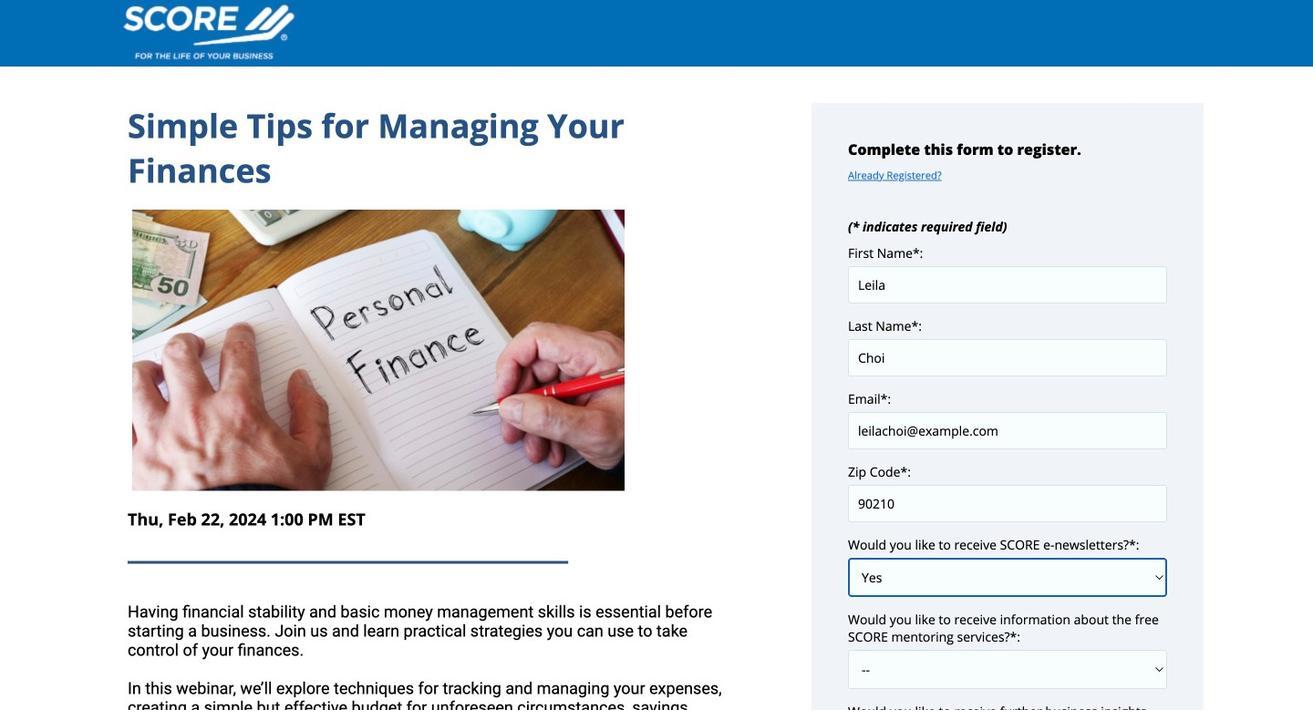 Task type: vqa. For each thing, say whether or not it's contained in the screenshot.
the Julie Brander image at the left
no



Task type: describe. For each thing, give the bounding box(es) containing it.
register for the webcast form
[[848, 103, 1167, 710]]



Task type: locate. For each thing, give the bounding box(es) containing it.
none text field inside event registration page element
[[848, 485, 1167, 523]]

webcast details element
[[128, 103, 739, 710]]

None email field
[[848, 412, 1167, 450]]

event registration page element
[[0, 0, 1313, 710]]

None text field
[[848, 266, 1167, 304], [848, 339, 1167, 377], [848, 266, 1167, 304], [848, 339, 1167, 377]]

none email field inside event registration page element
[[848, 412, 1167, 450]]

None text field
[[848, 485, 1167, 523]]



